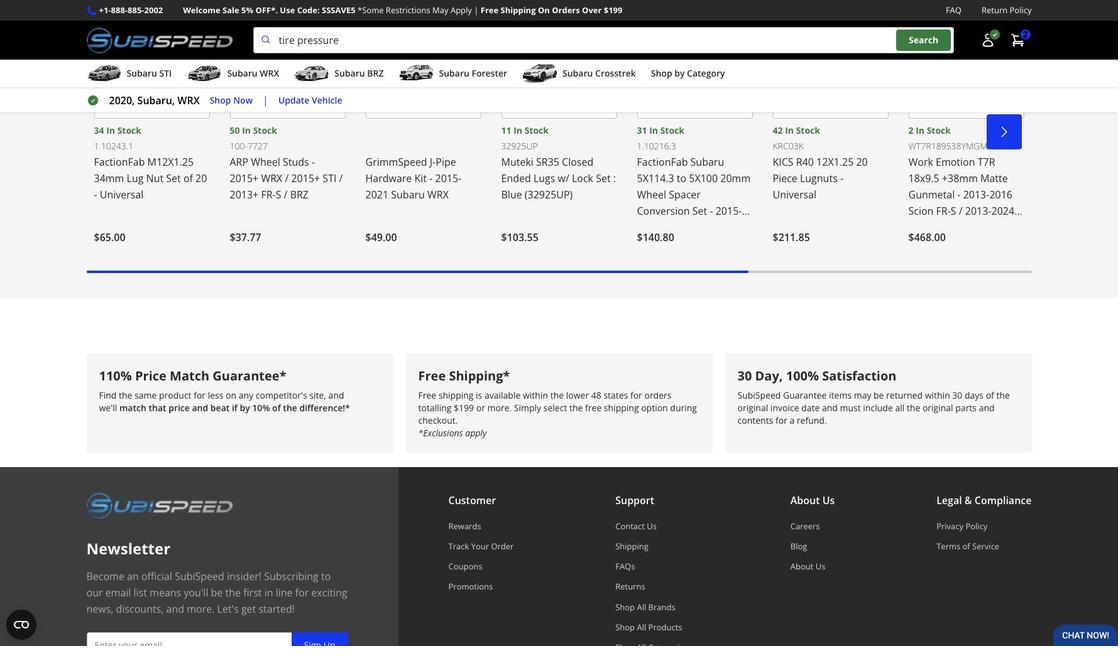 Task type: vqa. For each thing, say whether or not it's contained in the screenshot.


Task type: describe. For each thing, give the bounding box(es) containing it.
become an official subispeed insider! subscribing to our email list means you'll be the first in line for exciting news, discounts, and more. let's get started!
[[86, 570, 347, 616]]

2 vertical spatial free
[[418, 390, 436, 401]]

return
[[982, 4, 1008, 16]]

search input field
[[253, 27, 954, 54]]

brz inside 2 in stock wt7r189538ymgm work emotion t7r 18x9.5 +38mm matte gunmetal - 2013-2016 scion fr-s / 2013-2024 subaru brz / 2017-2024 toyota
[[945, 221, 964, 235]]

0 vertical spatial 2024
[[992, 204, 1015, 218]]

faq link
[[946, 4, 962, 17]]

factionfab subaru 5x114.3 to 5x100 20mm wheel spacer conversion set - 2015-2021 subaru wrx & sti image
[[637, 0, 753, 119]]

in for factionfab m12x1.25 34mm lug nut set of 20 - universal
[[106, 125, 115, 136]]

34 in stock 1.10243.1 factionfab m12x1.25 34mm lug nut set of 20 - universal
[[94, 125, 207, 202]]

code:
[[297, 4, 320, 16]]

compliance
[[975, 494, 1032, 508]]

subispeed inside 30 day, 100% satisfaction subispeed guarantee items may be returned within 30 days of the original invoice date and must include all the original parts and contents for a refund.
[[738, 390, 781, 401]]

2021 inside grimmspeed j-pipe hardware kit - 2015- 2021 subaru wrx
[[366, 188, 389, 202]]

track
[[449, 541, 469, 553]]

$199 inside free shipping* free shipping is available within the lower 48 states for orders totalling $199 or more. simply select the free shipping option during checkout. *exclusions apply
[[454, 402, 474, 414]]

wrx inside the 50 in stock 100-7727 arp wheel studs - 2015+ wrx / 2015+ sti / 2013+ fr-s / brz
[[261, 172, 282, 186]]

- inside 34 in stock 1.10243.1 factionfab m12x1.25 34mm lug nut set of 20 - universal
[[94, 188, 97, 202]]

stock for arp
[[253, 125, 277, 136]]

2015- inside grimmspeed j-pipe hardware kit - 2015- 2021 subaru wrx
[[435, 172, 462, 186]]

rewards link
[[449, 521, 514, 532]]

welcome
[[183, 4, 220, 16]]

our
[[86, 586, 103, 600]]

j-
[[430, 155, 436, 169]]

price
[[135, 368, 167, 385]]

arp
[[230, 155, 248, 169]]

faq
[[946, 4, 962, 16]]

if
[[232, 402, 238, 414]]

select
[[544, 402, 567, 414]]

*some restrictions may apply | free shipping on orders over $199
[[358, 4, 623, 16]]

for inside become an official subispeed insider! subscribing to our email list means you'll be the first in line for exciting news, discounts, and more. let's get started!
[[295, 586, 309, 600]]

1 horizontal spatial shipping
[[616, 541, 649, 553]]

line
[[276, 586, 293, 600]]

a subaru sti thumbnail image image
[[86, 64, 122, 83]]

- inside grimmspeed j-pipe hardware kit - 2015- 2021 subaru wrx
[[429, 172, 433, 186]]

subaru crosstrek button
[[522, 62, 636, 87]]

match that price and beat if by 10% of the difference!*
[[119, 402, 350, 414]]

2 for 2
[[1023, 29, 1028, 40]]

1 vertical spatial 30
[[953, 390, 963, 401]]

same
[[135, 390, 157, 401]]

shop for shop now
[[210, 94, 231, 106]]

us for about us link
[[816, 561, 826, 573]]

search button
[[896, 30, 951, 51]]

subaru inside 2 in stock wt7r189538ymgm work emotion t7r 18x9.5 +38mm matte gunmetal - 2013-2016 scion fr-s / 2013-2024 subaru brz / 2017-2024 toyota
[[909, 221, 942, 235]]

contact us
[[616, 521, 657, 532]]

wrx inside 31 in stock 1.10216.3 factionfab subaru 5x114.3 to 5x100 20mm wheel spacer conversion set - 2015- 2021 subaru wrx & sti
[[699, 221, 720, 235]]

shipping link
[[616, 541, 689, 553]]

coupons
[[449, 561, 482, 573]]

piece
[[773, 172, 798, 186]]

+1-888-885-2002 link
[[99, 4, 163, 17]]

0 vertical spatial $199
[[604, 4, 623, 16]]

terms of service link
[[937, 541, 1032, 553]]

studs
[[283, 155, 309, 169]]

guarantee*
[[213, 368, 286, 385]]

20 inside 42 in stock krc03k kics r40 12x1.25 20 piece lugnuts - universal
[[857, 155, 868, 169]]

started!
[[259, 603, 295, 616]]

parts
[[956, 402, 977, 414]]

subaru inside grimmspeed j-pipe hardware kit - 2015- 2021 subaru wrx
[[391, 188, 425, 202]]

subaru sti
[[127, 67, 172, 79]]

18x9.5
[[909, 172, 940, 186]]

0 horizontal spatial shipping
[[501, 4, 536, 16]]

open widget image
[[6, 610, 36, 641]]

set inside 34 in stock 1.10243.1 factionfab m12x1.25 34mm lug nut set of 20 - universal
[[166, 172, 181, 186]]

an
[[127, 570, 139, 584]]

sale
[[223, 4, 239, 16]]

work emotion t7r 18x9.5 +38mm matte gunmetal - 2013-2016 scion fr-s / 2013-2024 subaru brz / 2017-2024 toyota image
[[909, 0, 1024, 119]]

products
[[649, 622, 682, 634]]

in for work emotion t7r 18x9.5 +38mm matte gunmetal - 2013-2016 scion fr-s / 2013-2024 subaru brz / 2017-2024 toyota
[[916, 125, 925, 136]]

subaru,
[[137, 94, 175, 108]]

privacy
[[937, 521, 964, 532]]

button image
[[980, 33, 995, 48]]

we'll
[[99, 402, 117, 414]]

news,
[[86, 603, 113, 616]]

privacy policy
[[937, 521, 988, 532]]

wheel inside 31 in stock 1.10216.3 factionfab subaru 5x114.3 to 5x100 20mm wheel spacer conversion set - 2015- 2021 subaru wrx & sti
[[637, 188, 666, 202]]

0 vertical spatial 2013-
[[964, 188, 990, 202]]

subaru brz button
[[294, 62, 384, 87]]

the right days
[[997, 390, 1010, 401]]

and inside find the same product for less on any competitor's site, and we'll
[[329, 390, 344, 401]]

site,
[[309, 390, 326, 401]]

ended
[[501, 172, 531, 186]]

$140.80
[[637, 231, 674, 245]]

the right 'all'
[[907, 402, 921, 414]]

and down items
[[822, 402, 838, 414]]

simply
[[514, 402, 541, 414]]

48
[[591, 390, 601, 401]]

arp wheel studs - 2015+ wrx / 2015+ sti / 2013+ fr-s / brz image
[[230, 0, 345, 119]]

+1-888-885-2002
[[99, 4, 163, 16]]

order
[[491, 541, 514, 553]]

grimmspeed j-pipe hardware kit - 2015-2021 subaru wrx image
[[366, 0, 481, 119]]

1 about from the top
[[791, 494, 820, 508]]

option
[[641, 402, 668, 414]]

subaru down conversion
[[663, 221, 696, 235]]

sti inside the 50 in stock 100-7727 arp wheel studs - 2015+ wrx / 2015+ sti / 2013+ fr-s / brz
[[323, 172, 337, 186]]

factionfab m12x1.25 34mm lug nut set of 20 - universal image
[[94, 0, 210, 119]]

stock for m12x1.25
[[117, 125, 141, 136]]

means
[[150, 586, 181, 600]]

subaru inside dropdown button
[[439, 67, 470, 79]]

1 horizontal spatial |
[[474, 4, 479, 16]]

wrx down a subaru wrx thumbnail image
[[178, 94, 200, 108]]

2020, subaru, wrx
[[109, 94, 200, 108]]

lock
[[572, 172, 593, 186]]

a subaru brz thumbnail image image
[[294, 64, 330, 83]]

the up select
[[550, 390, 564, 401]]

shop all products link
[[616, 622, 689, 634]]

wrx inside grimmspeed j-pipe hardware kit - 2015- 2021 subaru wrx
[[427, 188, 449, 202]]

1.10216.3
[[637, 140, 677, 152]]

- inside the 50 in stock 100-7727 arp wheel studs - 2015+ wrx / 2015+ sti / 2013+ fr-s / brz
[[312, 155, 315, 169]]

wrx inside dropdown button
[[260, 67, 279, 79]]

w/
[[558, 172, 569, 186]]

34mm
[[94, 172, 124, 186]]

7727
[[248, 140, 268, 152]]

2 about us from the top
[[791, 561, 826, 573]]

competitor's
[[256, 390, 307, 401]]

the down lower
[[570, 402, 583, 414]]

subaru up the 5x100
[[691, 155, 724, 169]]

let's
[[217, 603, 239, 616]]

careers link
[[791, 521, 835, 532]]

promotions
[[449, 582, 493, 593]]

sti inside dropdown button
[[159, 67, 172, 79]]

legal & compliance
[[937, 494, 1032, 508]]

rewards
[[449, 521, 481, 532]]

and inside become an official subispeed insider! subscribing to our email list means you'll be the first in line for exciting news, discounts, and more. let's get started!
[[166, 603, 184, 616]]

the inside find the same product for less on any competitor's site, and we'll
[[119, 390, 132, 401]]

nut
[[146, 172, 164, 186]]

- inside 42 in stock krc03k kics r40 12x1.25 20 piece lugnuts - universal
[[840, 172, 844, 186]]

match
[[170, 368, 209, 385]]

set inside "11 in stock 32925up muteki sr35 closed ended lugs w/ lock set : blue (32925up)"
[[596, 172, 611, 186]]

support
[[616, 494, 654, 508]]

m12x1.25
[[147, 155, 194, 169]]

kics r40 12x1.25 20 piece lugnuts - universal image
[[773, 0, 889, 119]]

50
[[230, 125, 240, 136]]

be inside become an official subispeed insider! subscribing to our email list means you'll be the first in line for exciting news, discounts, and more. let's get started!
[[211, 586, 223, 600]]

1 vertical spatial |
[[263, 94, 268, 108]]

krc03k
[[773, 140, 804, 152]]

brz inside dropdown button
[[367, 67, 384, 79]]

brz inside the 50 in stock 100-7727 arp wheel studs - 2015+ wrx / 2015+ sti / 2013+ fr-s / brz
[[290, 188, 309, 202]]

items
[[829, 390, 852, 401]]

0 vertical spatial us
[[823, 494, 835, 508]]

or
[[476, 402, 485, 414]]

sssave5
[[322, 4, 356, 16]]

muteki sr35 closed ended lugs w/ lock set : blue (32925up) image
[[501, 0, 617, 119]]

subaru forester
[[439, 67, 507, 79]]

factionfab for 5x114.3
[[637, 155, 688, 169]]

toyota
[[909, 237, 941, 251]]

subaru inside dropdown button
[[227, 67, 258, 79]]

1 about us from the top
[[791, 494, 835, 508]]

110% price match guarantee*
[[99, 368, 286, 385]]

110%
[[99, 368, 132, 385]]

of right "terms"
[[963, 541, 970, 553]]

to inside 31 in stock 1.10216.3 factionfab subaru 5x114.3 to 5x100 20mm wheel spacer conversion set - 2015- 2021 subaru wrx & sti
[[677, 172, 687, 186]]

coupons link
[[449, 561, 514, 573]]

universal inside 42 in stock krc03k kics r40 12x1.25 20 piece lugnuts - universal
[[773, 188, 817, 202]]

1 vertical spatial 2013-
[[965, 204, 992, 218]]

stock for sr35
[[525, 125, 549, 136]]

all for brands
[[637, 602, 646, 613]]

be inside 30 day, 100% satisfaction subispeed guarantee items may be returned within 30 days of the original invoice date and must include all the original parts and contents for a refund.
[[874, 390, 884, 401]]

universal inside 34 in stock 1.10243.1 factionfab m12x1.25 34mm lug nut set of 20 - universal
[[100, 188, 144, 202]]

0 horizontal spatial by
[[240, 402, 250, 414]]



Task type: locate. For each thing, give the bounding box(es) containing it.
1 vertical spatial brz
[[290, 188, 309, 202]]

20 right 12x1.25 at the top right of the page
[[857, 155, 868, 169]]

2015-
[[435, 172, 462, 186], [716, 204, 742, 218]]

pipe
[[436, 155, 456, 169]]

shop all brands link
[[616, 602, 689, 613]]

1 vertical spatial shipping
[[604, 402, 639, 414]]

- inside 2 in stock wt7r189538ymgm work emotion t7r 18x9.5 +38mm matte gunmetal - 2013-2016 scion fr-s / 2013-2024 subaru brz / 2017-2024 toyota
[[958, 188, 961, 202]]

wheel down 5x114.3
[[637, 188, 666, 202]]

1 subispeed logo image from the top
[[86, 27, 233, 54]]

stock inside 34 in stock 1.10243.1 factionfab m12x1.25 34mm lug nut set of 20 - universal
[[117, 125, 141, 136]]

shop inside dropdown button
[[651, 67, 672, 79]]

factionfab inside 31 in stock 1.10216.3 factionfab subaru 5x114.3 to 5x100 20mm wheel spacer conversion set - 2015- 2021 subaru wrx & sti
[[637, 155, 688, 169]]

spacer
[[669, 188, 701, 202]]

0 horizontal spatial 20
[[196, 172, 207, 186]]

of inside 30 day, 100% satisfaction subispeed guarantee items may be returned within 30 days of the original invoice date and must include all the original parts and contents for a refund.
[[986, 390, 994, 401]]

| right the now
[[263, 94, 268, 108]]

shop for shop all products
[[616, 622, 635, 634]]

1 vertical spatial subispeed logo image
[[86, 493, 233, 519]]

free
[[585, 402, 602, 414]]

1 vertical spatial subispeed
[[175, 570, 224, 584]]

0 vertical spatial brz
[[367, 67, 384, 79]]

0 horizontal spatial |
[[263, 94, 268, 108]]

2 inside the 2 button
[[1023, 29, 1028, 40]]

crosstrek
[[595, 67, 636, 79]]

2 2015+ from the left
[[291, 172, 320, 186]]

and left beat
[[192, 402, 208, 414]]

sti left hardware
[[323, 172, 337, 186]]

1 horizontal spatial fr-
[[936, 204, 951, 218]]

shop now
[[210, 94, 253, 106]]

0 horizontal spatial set
[[166, 172, 181, 186]]

0 vertical spatial &
[[723, 221, 730, 235]]

subispeed logo image up newsletter
[[86, 493, 233, 519]]

for left "a" at the right of the page
[[776, 415, 788, 427]]

update
[[278, 94, 310, 106]]

2 horizontal spatial set
[[693, 204, 707, 218]]

& right legal
[[965, 494, 972, 508]]

include
[[863, 402, 893, 414]]

shop down shop all brands
[[616, 622, 635, 634]]

more. inside become an official subispeed insider! subscribing to our email list means you'll be the first in line for exciting news, discounts, and more. let's get started!
[[187, 603, 215, 616]]

1 vertical spatial by
[[240, 402, 250, 414]]

1 horizontal spatial $199
[[604, 4, 623, 16]]

the down competitor's
[[283, 402, 297, 414]]

wt7r189538ymgm
[[909, 140, 988, 152]]

1 vertical spatial all
[[637, 622, 646, 634]]

1 horizontal spatial by
[[675, 67, 685, 79]]

Enter your email text field
[[86, 633, 348, 647]]

subispeed logo image
[[86, 27, 233, 54], [86, 493, 233, 519]]

2 horizontal spatial sti
[[733, 221, 747, 235]]

20mm
[[721, 172, 751, 186]]

0 vertical spatial 20
[[857, 155, 868, 169]]

&
[[723, 221, 730, 235], [965, 494, 972, 508]]

stock inside 42 in stock krc03k kics r40 12x1.25 20 piece lugnuts - universal
[[796, 125, 820, 136]]

blog
[[791, 541, 807, 553]]

1 all from the top
[[637, 602, 646, 613]]

factionfab down 1.10243.1
[[94, 155, 145, 169]]

us for the contact us link
[[647, 521, 657, 532]]

s down gunmetal
[[951, 204, 957, 218]]

subaru wrx button
[[187, 62, 279, 87]]

become
[[86, 570, 124, 584]]

exciting
[[311, 586, 347, 600]]

stock for emotion
[[927, 125, 951, 136]]

3 in from the left
[[514, 125, 522, 136]]

stock up krc03k
[[796, 125, 820, 136]]

of right days
[[986, 390, 994, 401]]

1 horizontal spatial original
[[923, 402, 953, 414]]

about us up careers link
[[791, 494, 835, 508]]

0 vertical spatial |
[[474, 4, 479, 16]]

more. down available
[[488, 402, 512, 414]]

0 vertical spatial s
[[276, 188, 281, 202]]

20 right the nut
[[196, 172, 207, 186]]

4 stock from the left
[[660, 125, 685, 136]]

2 original from the left
[[923, 402, 953, 414]]

1 vertical spatial &
[[965, 494, 972, 508]]

2 factionfab from the left
[[637, 155, 688, 169]]

a subaru crosstrek thumbnail image image
[[522, 64, 558, 83]]

in for kics r40 12x1.25 20 piece lugnuts - universal
[[785, 125, 794, 136]]

0 horizontal spatial subispeed
[[175, 570, 224, 584]]

1 horizontal spatial 30
[[953, 390, 963, 401]]

stock for r40
[[796, 125, 820, 136]]

0 vertical spatial all
[[637, 602, 646, 613]]

2 vertical spatial sti
[[733, 221, 747, 235]]

2 inside 2 in stock wt7r189538ymgm work emotion t7r 18x9.5 +38mm matte gunmetal - 2013-2016 scion fr-s / 2013-2024 subaru brz / 2017-2024 toyota
[[909, 125, 914, 136]]

1 vertical spatial fr-
[[936, 204, 951, 218]]

2015+
[[230, 172, 259, 186], [291, 172, 320, 186]]

s right 2013+
[[276, 188, 281, 202]]

0 horizontal spatial 2021
[[366, 188, 389, 202]]

be up let's
[[211, 586, 223, 600]]

1 horizontal spatial brz
[[367, 67, 384, 79]]

- inside 31 in stock 1.10216.3 factionfab subaru 5x114.3 to 5x100 20mm wheel spacer conversion set - 2015- 2021 subaru wrx & sti
[[710, 204, 713, 218]]

2 for 2 in stock wt7r189538ymgm work emotion t7r 18x9.5 +38mm matte gunmetal - 2013-2016 scion fr-s / 2013-2024 subaru brz / 2017-2024 toyota
[[909, 125, 914, 136]]

in right 31
[[649, 125, 658, 136]]

2015- inside 31 in stock 1.10216.3 factionfab subaru 5x114.3 to 5x100 20mm wheel spacer conversion set - 2015- 2021 subaru wrx & sti
[[716, 204, 742, 218]]

for left less
[[194, 390, 206, 401]]

in inside 31 in stock 1.10216.3 factionfab subaru 5x114.3 to 5x100 20mm wheel spacer conversion set - 2015- 2021 subaru wrx & sti
[[649, 125, 658, 136]]

2 about from the top
[[791, 561, 814, 573]]

fr- inside the 50 in stock 100-7727 arp wheel studs - 2015+ wrx / 2015+ sti / 2013+ fr-s / brz
[[261, 188, 276, 202]]

any
[[239, 390, 253, 401]]

day,
[[755, 368, 783, 385]]

2 in from the left
[[242, 125, 251, 136]]

for right line
[[295, 586, 309, 600]]

2 within from the left
[[925, 390, 950, 401]]

0 vertical spatial be
[[874, 390, 884, 401]]

6 stock from the left
[[927, 125, 951, 136]]

stock inside 31 in stock 1.10216.3 factionfab subaru 5x114.3 to 5x100 20mm wheel spacer conversion set - 2015- 2021 subaru wrx & sti
[[660, 125, 685, 136]]

$199 left "or"
[[454, 402, 474, 414]]

1 horizontal spatial 2
[[1023, 29, 1028, 40]]

shipping left is
[[439, 390, 474, 401]]

subaru up the 2020, subaru, wrx
[[127, 67, 157, 79]]

1 horizontal spatial subispeed
[[738, 390, 781, 401]]

a subaru wrx thumbnail image image
[[187, 64, 222, 83]]

0 horizontal spatial s
[[276, 188, 281, 202]]

product
[[159, 390, 191, 401]]

6 in from the left
[[916, 125, 925, 136]]

& inside 31 in stock 1.10216.3 factionfab subaru 5x114.3 to 5x100 20mm wheel spacer conversion set - 2015- 2021 subaru wrx & sti
[[723, 221, 730, 235]]

0 horizontal spatial original
[[738, 402, 768, 414]]

2 vertical spatial brz
[[945, 221, 964, 235]]

set down m12x1.25
[[166, 172, 181, 186]]

1 horizontal spatial policy
[[1010, 4, 1032, 16]]

0 horizontal spatial policy
[[966, 521, 988, 532]]

during
[[670, 402, 697, 414]]

0 vertical spatial by
[[675, 67, 685, 79]]

r40
[[796, 155, 814, 169]]

lugnuts
[[800, 172, 838, 186]]

subaru down kit
[[391, 188, 425, 202]]

in inside 42 in stock krc03k kics r40 12x1.25 20 piece lugnuts - universal
[[785, 125, 794, 136]]

5 in from the left
[[785, 125, 794, 136]]

in inside the 50 in stock 100-7727 arp wheel studs - 2015+ wrx / 2015+ sti / 2013+ fr-s / brz
[[242, 125, 251, 136]]

refund.
[[797, 415, 827, 427]]

30 up parts
[[953, 390, 963, 401]]

2013- down +38mm
[[964, 188, 990, 202]]

universal down piece
[[773, 188, 817, 202]]

forester
[[472, 67, 507, 79]]

0 horizontal spatial be
[[211, 586, 223, 600]]

wrx down '7727'
[[261, 172, 282, 186]]

subaru sti button
[[86, 62, 172, 87]]

in for arp wheel studs - 2015+ wrx / 2015+ sti / 2013+ fr-s / brz
[[242, 125, 251, 136]]

s inside 2 in stock wt7r189538ymgm work emotion t7r 18x9.5 +38mm matte gunmetal - 2013-2016 scion fr-s / 2013-2024 subaru brz / 2017-2024 toyota
[[951, 204, 957, 218]]

stock for subaru
[[660, 125, 685, 136]]

1 vertical spatial policy
[[966, 521, 988, 532]]

stock inside "11 in stock 32925up muteki sr35 closed ended lugs w/ lock set : blue (32925up)"
[[525, 125, 549, 136]]

0 vertical spatial 2015-
[[435, 172, 462, 186]]

all left the "brands"
[[637, 602, 646, 613]]

to up exciting on the left bottom of page
[[321, 570, 331, 584]]

us down blog link
[[816, 561, 826, 573]]

to up "spacer"
[[677, 172, 687, 186]]

wheel inside the 50 in stock 100-7727 arp wheel studs - 2015+ wrx / 2015+ sti / 2013+ fr-s / brz
[[251, 155, 280, 169]]

brands
[[649, 602, 676, 613]]

set down "spacer"
[[693, 204, 707, 218]]

1 horizontal spatial to
[[677, 172, 687, 186]]

2015+ up 2013+
[[230, 172, 259, 186]]

grimmspeed j-pipe hardware kit - 2015- 2021 subaru wrx
[[366, 155, 462, 202]]

fr- down gunmetal
[[936, 204, 951, 218]]

shop by category button
[[651, 62, 725, 87]]

orders
[[645, 390, 672, 401]]

2 vertical spatial us
[[816, 561, 826, 573]]

2 subispeed logo image from the top
[[86, 493, 233, 519]]

2 stock from the left
[[253, 125, 277, 136]]

0 vertical spatial about us
[[791, 494, 835, 508]]

0 horizontal spatial sti
[[159, 67, 172, 79]]

factionfab for 34mm
[[94, 155, 145, 169]]

a subaru forester thumbnail image image
[[399, 64, 434, 83]]

3 stock from the left
[[525, 125, 549, 136]]

within inside 30 day, 100% satisfaction subispeed guarantee items may be returned within 30 days of the original invoice date and must include all the original parts and contents for a refund.
[[925, 390, 950, 401]]

within right 'returned'
[[925, 390, 950, 401]]

within inside free shipping* free shipping is available within the lower 48 states for orders totalling $199 or more. simply select the free shipping option during checkout. *exclusions apply
[[523, 390, 548, 401]]

2015- down pipe
[[435, 172, 462, 186]]

20 inside 34 in stock 1.10243.1 factionfab m12x1.25 34mm lug nut set of 20 - universal
[[196, 172, 207, 186]]

30 day, 100% satisfaction subispeed guarantee items may be returned within 30 days of the original invoice date and must include all the original parts and contents for a refund.
[[738, 368, 1010, 427]]

us up shipping link at the bottom right of the page
[[647, 521, 657, 532]]

stock up '7727'
[[253, 125, 277, 136]]

1 vertical spatial about
[[791, 561, 814, 573]]

0 horizontal spatial 2015-
[[435, 172, 462, 186]]

shipping down contact
[[616, 541, 649, 553]]

shop for shop all brands
[[616, 602, 635, 613]]

0 vertical spatial wheel
[[251, 155, 280, 169]]

$103.55
[[501, 231, 539, 245]]

1 original from the left
[[738, 402, 768, 414]]

kics
[[773, 155, 794, 169]]

2002
[[144, 4, 163, 16]]

shop left the now
[[210, 94, 231, 106]]

1 stock from the left
[[117, 125, 141, 136]]

1.10243.1
[[94, 140, 133, 152]]

1 horizontal spatial be
[[874, 390, 884, 401]]

1 horizontal spatial &
[[965, 494, 972, 508]]

0 horizontal spatial 2
[[909, 125, 914, 136]]

2 universal from the left
[[773, 188, 817, 202]]

2016
[[990, 188, 1013, 202]]

subaru brz
[[335, 67, 384, 79]]

1 horizontal spatial more.
[[488, 402, 512, 414]]

1 in from the left
[[106, 125, 115, 136]]

1 vertical spatial 2015-
[[716, 204, 742, 218]]

in right 50
[[242, 125, 251, 136]]

of down competitor's
[[272, 402, 281, 414]]

0 horizontal spatial $199
[[454, 402, 474, 414]]

subispeed up you'll
[[175, 570, 224, 584]]

- down 34mm on the top of the page
[[94, 188, 97, 202]]

official
[[141, 570, 172, 584]]

promotions link
[[449, 582, 514, 593]]

1 within from the left
[[523, 390, 548, 401]]

policy for privacy policy
[[966, 521, 988, 532]]

0 horizontal spatial factionfab
[[94, 155, 145, 169]]

wheel
[[251, 155, 280, 169], [637, 188, 666, 202]]

customer
[[449, 494, 496, 508]]

s inside the 50 in stock 100-7727 arp wheel studs - 2015+ wrx / 2015+ sti / 2013+ fr-s / brz
[[276, 188, 281, 202]]

policy inside return policy link
[[1010, 4, 1032, 16]]

1 vertical spatial be
[[211, 586, 223, 600]]

subispeed inside become an official subispeed insider! subscribing to our email list means you'll be the first in line for exciting news, discounts, and more. let's get started!
[[175, 570, 224, 584]]

all
[[895, 402, 905, 414]]

0 vertical spatial 2
[[1023, 29, 1028, 40]]

wrx up update
[[260, 67, 279, 79]]

track your order link
[[449, 541, 514, 553]]

- down the 5x100
[[710, 204, 713, 218]]

4 in from the left
[[649, 125, 658, 136]]

in
[[106, 125, 115, 136], [242, 125, 251, 136], [514, 125, 522, 136], [649, 125, 658, 136], [785, 125, 794, 136], [916, 125, 925, 136]]

0 vertical spatial fr-
[[261, 188, 276, 202]]

100-
[[230, 140, 248, 152]]

shipping left on
[[501, 4, 536, 16]]

shop all brands
[[616, 602, 676, 613]]

1 vertical spatial more.
[[187, 603, 215, 616]]

us up careers link
[[823, 494, 835, 508]]

sti down 20mm
[[733, 221, 747, 235]]

1 factionfab from the left
[[94, 155, 145, 169]]

- right kit
[[429, 172, 433, 186]]

5x114.3
[[637, 172, 674, 186]]

difference!*
[[300, 402, 350, 414]]

shop down returns
[[616, 602, 635, 613]]

set inside 31 in stock 1.10216.3 factionfab subaru 5x114.3 to 5x100 20mm wheel spacer conversion set - 2015- 2021 subaru wrx & sti
[[693, 204, 707, 218]]

wrx down j-
[[427, 188, 449, 202]]

for inside find the same product for less on any competitor's site, and we'll
[[194, 390, 206, 401]]

all down shop all brands
[[637, 622, 646, 634]]

for inside free shipping* free shipping is available within the lower 48 states for orders totalling $199 or more. simply select the free shipping option during checkout. *exclusions apply
[[631, 390, 642, 401]]

1 horizontal spatial shipping
[[604, 402, 639, 414]]

stock inside 2 in stock wt7r189538ymgm work emotion t7r 18x9.5 +38mm matte gunmetal - 2013-2016 scion fr-s / 2013-2024 subaru brz / 2017-2024 toyota
[[927, 125, 951, 136]]

1 vertical spatial us
[[647, 521, 657, 532]]

be up include
[[874, 390, 884, 401]]

factionfab down 1.10216.3
[[637, 155, 688, 169]]

1 vertical spatial 2021
[[637, 221, 660, 235]]

brz down studs
[[290, 188, 309, 202]]

1 horizontal spatial 2015+
[[291, 172, 320, 186]]

the up match in the left bottom of the page
[[119, 390, 132, 401]]

1 horizontal spatial universal
[[773, 188, 817, 202]]

welcome sale 5% off*. use code: sssave5
[[183, 4, 356, 16]]

apply
[[451, 4, 472, 16]]

wrx down "spacer"
[[699, 221, 720, 235]]

must
[[840, 402, 861, 414]]

5 stock from the left
[[796, 125, 820, 136]]

more. down you'll
[[187, 603, 215, 616]]

terms
[[937, 541, 961, 553]]

all
[[637, 602, 646, 613], [637, 622, 646, 634]]

wheel down '7727'
[[251, 155, 280, 169]]

shipping
[[501, 4, 536, 16], [616, 541, 649, 553]]

subispeed logo image down 2002
[[86, 27, 233, 54]]

contents
[[738, 415, 773, 427]]

sti up subaru,
[[159, 67, 172, 79]]

in for muteki sr35 closed ended lugs w/ lock set : blue (32925up)
[[514, 125, 522, 136]]

32925up
[[501, 140, 538, 152]]

0 horizontal spatial shipping
[[439, 390, 474, 401]]

for right states
[[631, 390, 642, 401]]

faqs
[[616, 561, 635, 573]]

restrictions
[[386, 4, 430, 16]]

stock inside the 50 in stock 100-7727 arp wheel studs - 2015+ wrx / 2015+ sti / 2013+ fr-s / brz
[[253, 125, 277, 136]]

you'll
[[184, 586, 208, 600]]

for inside 30 day, 100% satisfaction subispeed guarantee items may be returned within 30 days of the original invoice date and must include all the original parts and contents for a refund.
[[776, 415, 788, 427]]

1 vertical spatial to
[[321, 570, 331, 584]]

1 vertical spatial sti
[[323, 172, 337, 186]]

0 vertical spatial policy
[[1010, 4, 1032, 16]]

in right 42
[[785, 125, 794, 136]]

brz left 2017-
[[945, 221, 964, 235]]

1 vertical spatial about us
[[791, 561, 826, 573]]

2021 inside 31 in stock 1.10216.3 factionfab subaru 5x114.3 to 5x100 20mm wheel spacer conversion set - 2015- 2021 subaru wrx & sti
[[637, 221, 660, 235]]

privacy policy link
[[937, 521, 1032, 532]]

policy for return policy
[[1010, 4, 1032, 16]]

the inside become an official subispeed insider! subscribing to our email list means you'll be the first in line for exciting news, discounts, and more. let's get started!
[[225, 586, 241, 600]]

0 horizontal spatial universal
[[100, 188, 144, 202]]

subaru up vehicle
[[335, 67, 365, 79]]

match
[[119, 402, 146, 414]]

1 horizontal spatial within
[[925, 390, 950, 401]]

sti inside 31 in stock 1.10216.3 factionfab subaru 5x114.3 to 5x100 20mm wheel spacer conversion set - 2015- 2021 subaru wrx & sti
[[733, 221, 747, 235]]

1 vertical spatial 2024
[[999, 221, 1022, 235]]

fr- inside 2 in stock wt7r189538ymgm work emotion t7r 18x9.5 +38mm matte gunmetal - 2013-2016 scion fr-s / 2013-2024 subaru brz / 2017-2024 toyota
[[936, 204, 951, 218]]

0 vertical spatial 30
[[738, 368, 752, 385]]

in inside 34 in stock 1.10243.1 factionfab m12x1.25 34mm lug nut set of 20 - universal
[[106, 125, 115, 136]]

may
[[854, 390, 872, 401]]

0 vertical spatial about
[[791, 494, 820, 508]]

0 horizontal spatial &
[[723, 221, 730, 235]]

- right studs
[[312, 155, 315, 169]]

subaru up the now
[[227, 67, 258, 79]]

1 horizontal spatial sti
[[323, 172, 337, 186]]

1 vertical spatial 20
[[196, 172, 207, 186]]

2013- up 2017-
[[965, 204, 992, 218]]

in for factionfab subaru 5x114.3 to 5x100 20mm wheel spacer conversion set - 2015- 2021 subaru wrx & sti
[[649, 125, 658, 136]]

0 horizontal spatial wheel
[[251, 155, 280, 169]]

subaru left crosstrek
[[563, 67, 593, 79]]

42 in stock krc03k kics r40 12x1.25 20 piece lugnuts - universal
[[773, 125, 868, 202]]

2021 down conversion
[[637, 221, 660, 235]]

888-
[[111, 4, 128, 16]]

by left category
[[675, 67, 685, 79]]

about up careers
[[791, 494, 820, 508]]

subaru left forester
[[439, 67, 470, 79]]

*some
[[358, 4, 384, 16]]

returns
[[616, 582, 645, 593]]

885-
[[128, 4, 144, 16]]

stock up 32925up
[[525, 125, 549, 136]]

contact
[[616, 521, 645, 532]]

1 horizontal spatial factionfab
[[637, 155, 688, 169]]

0 vertical spatial subispeed logo image
[[86, 27, 233, 54]]

terms of service
[[937, 541, 1000, 553]]

of inside 34 in stock 1.10243.1 factionfab m12x1.25 34mm lug nut set of 20 - universal
[[184, 172, 193, 186]]

stock up 1.10243.1
[[117, 125, 141, 136]]

$199 right the over
[[604, 4, 623, 16]]

more. inside free shipping* free shipping is available within the lower 48 states for orders totalling $199 or more. simply select the free shipping option during checkout. *exclusions apply
[[488, 402, 512, 414]]

0 vertical spatial free
[[481, 4, 499, 16]]

in inside "11 in stock 32925up muteki sr35 closed ended lugs w/ lock set : blue (32925up)"
[[514, 125, 522, 136]]

0 vertical spatial shipping
[[439, 390, 474, 401]]

1 vertical spatial free
[[418, 368, 446, 385]]

shipping down states
[[604, 402, 639, 414]]

in inside 2 in stock wt7r189538ymgm work emotion t7r 18x9.5 +38mm matte gunmetal - 2013-2016 scion fr-s / 2013-2024 subaru brz / 2017-2024 toyota
[[916, 125, 925, 136]]

1 vertical spatial $199
[[454, 402, 474, 414]]

2 all from the top
[[637, 622, 646, 634]]

subaru forester button
[[399, 62, 507, 87]]

- down 12x1.25 at the top right of the page
[[840, 172, 844, 186]]

shipping*
[[449, 368, 510, 385]]

now
[[233, 94, 253, 106]]

0 vertical spatial sti
[[159, 67, 172, 79]]

apply
[[465, 427, 487, 439]]

2015- down 20mm
[[716, 204, 742, 218]]

factionfab
[[94, 155, 145, 169], [637, 155, 688, 169]]

the up let's
[[225, 586, 241, 600]]

1 horizontal spatial 2021
[[637, 221, 660, 235]]

about down blog
[[791, 561, 814, 573]]

shop for shop by category
[[651, 67, 672, 79]]

0 vertical spatial 2021
[[366, 188, 389, 202]]

0 horizontal spatial within
[[523, 390, 548, 401]]

42
[[773, 125, 783, 136]]

original left parts
[[923, 402, 953, 414]]

about us down blog link
[[791, 561, 826, 573]]

and down days
[[979, 402, 995, 414]]

to inside become an official subispeed insider! subscribing to our email list means you'll be the first in line for exciting news, discounts, and more. let's get started!
[[321, 570, 331, 584]]

stock up wt7r189538ymgm
[[927, 125, 951, 136]]

discounts,
[[116, 603, 164, 616]]

within up simply in the left bottom of the page
[[523, 390, 548, 401]]

set
[[166, 172, 181, 186], [596, 172, 611, 186], [693, 204, 707, 218]]

subaru up the toyota
[[909, 221, 942, 235]]

set left :
[[596, 172, 611, 186]]

$65.00
[[94, 231, 125, 245]]

0 horizontal spatial 30
[[738, 368, 752, 385]]

2 down return policy link
[[1023, 29, 1028, 40]]

1 vertical spatial wheel
[[637, 188, 666, 202]]

by inside dropdown button
[[675, 67, 685, 79]]

policy up the terms of service link
[[966, 521, 988, 532]]

contact us link
[[616, 521, 689, 532]]

factionfab inside 34 in stock 1.10243.1 factionfab m12x1.25 34mm lug nut set of 20 - universal
[[94, 155, 145, 169]]

stock
[[117, 125, 141, 136], [253, 125, 277, 136], [525, 125, 549, 136], [660, 125, 685, 136], [796, 125, 820, 136], [927, 125, 951, 136]]

scion
[[909, 204, 934, 218]]

on
[[538, 4, 550, 16]]

2021 down hardware
[[366, 188, 389, 202]]

0 vertical spatial more.
[[488, 402, 512, 414]]

1 universal from the left
[[100, 188, 144, 202]]

less
[[208, 390, 223, 401]]

$49.00
[[366, 231, 397, 245]]

shop now link
[[210, 94, 253, 108]]

shop by category
[[651, 67, 725, 79]]

all for products
[[637, 622, 646, 634]]

1 2015+ from the left
[[230, 172, 259, 186]]

2 in stock wt7r189538ymgm work emotion t7r 18x9.5 +38mm matte gunmetal - 2013-2016 scion fr-s / 2013-2024 subaru brz / 2017-2024 toyota
[[909, 125, 1022, 251]]

12x1.25
[[817, 155, 854, 169]]

wrx
[[260, 67, 279, 79], [178, 94, 200, 108], [261, 172, 282, 186], [427, 188, 449, 202], [699, 221, 720, 235]]



